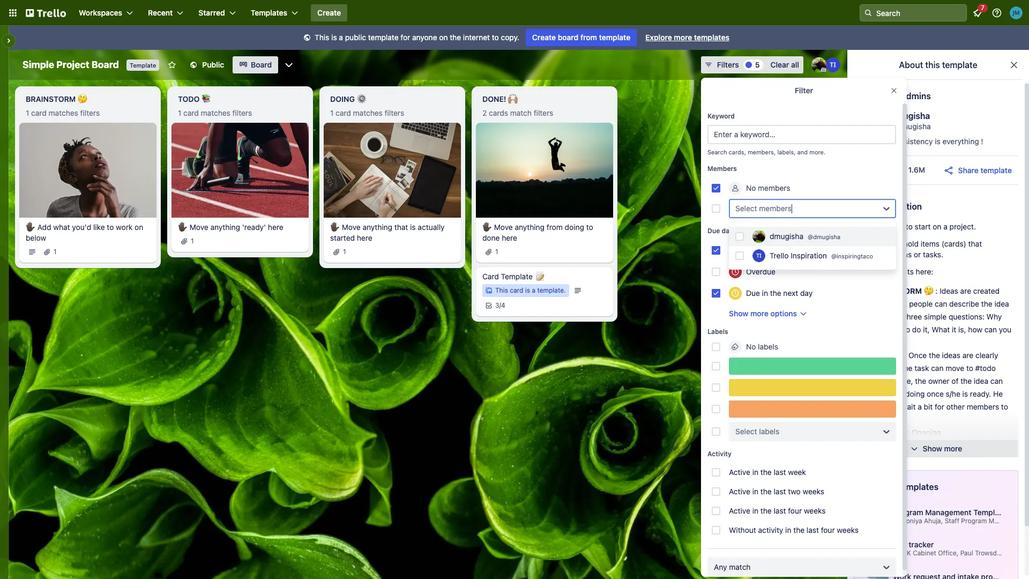 Task type: locate. For each thing, give the bounding box(es) containing it.
0 horizontal spatial anything
[[210, 222, 240, 231]]

move down stage.
[[871, 389, 890, 398]]

the down the created
[[982, 299, 993, 308]]

0 horizontal spatial ideas
[[894, 250, 912, 259]]

due for due in the next day
[[746, 288, 760, 298]]

about
[[899, 60, 923, 70]]

2 vertical spatial template
[[974, 508, 1006, 517]]

1 horizontal spatial ideas
[[942, 351, 961, 360]]

stage.
[[871, 376, 893, 385]]

cards
[[489, 108, 508, 117]]

site tracker by uk cabinet office, paul trowsdale, project
[[893, 540, 1029, 557]]

1 vertical spatial from
[[547, 222, 563, 231]]

more.
[[810, 149, 826, 155]]

2 move from the left
[[342, 222, 361, 231]]

0 vertical spatial no
[[746, 183, 756, 192]]

1 horizontal spatial 🙌🏽
[[897, 441, 907, 450]]

board for board admins
[[876, 91, 900, 101]]

0 vertical spatial 🤔
[[78, 94, 87, 103]]

represent
[[858, 250, 892, 259]]

todo for todo 📚
[[871, 351, 893, 360]]

share
[[958, 165, 979, 175]]

matches for 📚
[[201, 108, 230, 117]]

2 horizontal spatial matches
[[353, 108, 383, 117]]

due left date
[[708, 227, 720, 235]]

✋🏿 add what you'd like to work on below
[[26, 222, 143, 242]]

labels up active in the last week
[[759, 427, 780, 436]]

1 horizontal spatial four
[[821, 525, 835, 535]]

more left options
[[751, 309, 769, 318]]

describe
[[950, 299, 980, 308]]

here
[[891, 299, 907, 308]]

the left next
[[770, 288, 782, 298]]

last down active in the last two weeks at the right bottom of page
[[774, 506, 786, 515]]

no members
[[746, 183, 791, 192]]

1 horizontal spatial here
[[357, 233, 372, 242]]

anything inside ✋🏿 move anything 'ready' here link
[[210, 222, 240, 231]]

it,
[[923, 325, 930, 334]]

✋🏿 move anything from doing to done here
[[483, 222, 593, 242]]

0 horizontal spatial match
[[510, 108, 532, 117]]

3 active from the top
[[729, 506, 751, 515]]

do left it.
[[871, 338, 880, 347]]

due
[[708, 227, 720, 235], [746, 288, 760, 298]]

📚 left 'once' on the bottom of page
[[895, 351, 905, 360]]

move for ✋🏿 move anything 'ready' here
[[190, 222, 208, 231]]

Search field
[[873, 5, 967, 21]]

1 vertical spatial that
[[969, 239, 982, 248]]

0 horizontal spatial four
[[788, 506, 802, 515]]

simple inside the board name text field
[[23, 59, 54, 70]]

2 by from the top
[[893, 549, 901, 557]]

0 horizontal spatial program
[[893, 508, 924, 517]]

members,
[[748, 149, 776, 155]]

3 no from the top
[[746, 342, 756, 351]]

0 horizontal spatial board
[[92, 59, 119, 70]]

matches inside brainstorm 🤔 1 card matches filters
[[49, 108, 78, 117]]

dmugisha
[[891, 111, 930, 121], [770, 231, 804, 240]]

this member is an admin of this board. image
[[821, 68, 826, 72]]

active for active in the last two weeks
[[729, 487, 751, 496]]

what
[[53, 222, 70, 231]]

3 anything from the left
[[515, 222, 545, 231]]

1 vertical spatial idea
[[974, 376, 989, 385]]

Board name text field
[[17, 56, 124, 73]]

project inside site tracker by uk cabinet office, paul trowsdale, project
[[1010, 549, 1029, 557]]

brainstorm down the board name text field
[[26, 94, 76, 103]]

cabinet
[[913, 549, 937, 557]]

1 active from the top
[[729, 468, 751, 477]]

can inside each list can hold items (cards) that represent ideas or tasks.
[[889, 239, 902, 248]]

work
[[116, 222, 133, 231]]

1 horizontal spatial todo
[[871, 351, 893, 360]]

here for ✋🏿 move anything from doing to done here
[[502, 233, 517, 242]]

you up it.
[[871, 325, 884, 334]]

match right cards
[[510, 108, 532, 117]]

to up also
[[892, 389, 899, 398]]

matches down brainstorm 🤔 text box
[[49, 108, 78, 117]]

filters inside doing ⚙️ 1 card matches filters
[[385, 108, 404, 117]]

more right explore
[[674, 33, 692, 42]]

show more options
[[729, 309, 797, 318]]

3 matches from the left
[[353, 108, 383, 117]]

office,
[[938, 549, 959, 557]]

program down related templates
[[893, 508, 924, 517]]

template inside program management template by soniya ahuja, staff program manager @ br
[[974, 508, 1006, 517]]

0 horizontal spatial dmugisha (dmugisha) image
[[753, 230, 766, 243]]

brainstorm for brainstorm 🤔
[[871, 286, 922, 295]]

card
[[483, 272, 499, 281]]

last down active in the last four weeks
[[807, 525, 819, 535]]

1 vertical spatial weeks
[[804, 506, 826, 515]]

show more options button
[[729, 308, 808, 319]]

board left the customize views image
[[251, 60, 272, 69]]

to left #todo
[[967, 364, 974, 373]]

0 vertical spatial due
[[708, 227, 720, 235]]

weeks for active in the last two weeks
[[803, 487, 825, 496]]

dmugisha (dmugisha) image
[[812, 57, 827, 72]]

a left public
[[339, 33, 343, 42]]

show for show more
[[923, 444, 942, 453]]

in up without
[[753, 506, 759, 515]]

last for week
[[774, 468, 786, 477]]

brainstorm inside brainstorm 🤔 1 card matches filters
[[26, 94, 76, 103]]

0 vertical spatial project
[[56, 59, 89, 70]]

0 horizontal spatial template
[[130, 62, 156, 69]]

from
[[581, 33, 597, 42], [547, 222, 563, 231]]

todo inside todo 📚 1 card matches filters
[[178, 94, 200, 103]]

0 vertical spatial active
[[729, 468, 751, 477]]

🙌🏽 inside the done! 🙌🏽 2 cards match filters
[[508, 94, 518, 103]]

✋🏿 inside "✋🏿 move anything from doing to done here"
[[483, 222, 492, 231]]

labels down show more options button
[[758, 342, 778, 351]]

@inspiringtaco
[[831, 252, 873, 259]]

TODO 📚 text field
[[172, 91, 309, 108]]

1 no from the top
[[746, 183, 756, 192]]

2 horizontal spatial move
[[494, 222, 513, 231]]

2 filters from the left
[[232, 108, 252, 117]]

active
[[729, 468, 751, 477], [729, 487, 751, 496], [729, 506, 751, 515]]

🤔 for brainstorm 🤔 1 card matches filters
[[78, 94, 87, 103]]

0 vertical spatial create
[[317, 8, 341, 17]]

select for select labels
[[736, 427, 757, 436]]

this right sm icon
[[315, 33, 329, 42]]

is inside ✋🏿 move anything that is actually started here
[[410, 222, 416, 231]]

0 vertical spatial match
[[510, 108, 532, 117]]

card down doing ⚙️ text box
[[336, 108, 351, 117]]

1 vertical spatial brainstorm
[[871, 286, 922, 295]]

on
[[439, 33, 448, 42], [933, 222, 942, 231], [135, 222, 143, 231]]

template left explore
[[599, 33, 631, 42]]

ready.
[[970, 389, 991, 398]]

for
[[401, 33, 410, 42], [935, 402, 945, 411]]

template right the share
[[981, 165, 1012, 175]]

1 vertical spatial this
[[495, 286, 508, 294]]

owner
[[929, 376, 950, 385]]

dmugisha @dmugisha
[[891, 111, 931, 131], [770, 231, 841, 240]]

1 vertical spatial 📚
[[895, 351, 905, 360]]

2 horizontal spatial more
[[944, 444, 963, 453]]

ideas down it
[[942, 351, 961, 360]]

0 horizontal spatial you
[[871, 325, 884, 334]]

#doing
[[901, 389, 925, 398]]

inspiration
[[791, 251, 827, 260]]

the up activity
[[761, 506, 772, 515]]

1 anything from the left
[[210, 222, 240, 231]]

1 horizontal spatial dmugisha (dmugisha) image
[[857, 112, 884, 138]]

1 vertical spatial @dmugisha
[[808, 233, 841, 240]]

on right the work
[[135, 222, 143, 231]]

1 vertical spatial 4
[[501, 301, 505, 309]]

board left admins
[[876, 91, 900, 101]]

create inside button
[[317, 8, 341, 17]]

are left clearly
[[963, 351, 974, 360]]

soniya
[[902, 517, 923, 525]]

: left 'once' on the bottom of page
[[905, 351, 907, 360]]

the right activity
[[794, 525, 805, 535]]

1 horizontal spatial more
[[751, 309, 769, 318]]

doing inside doing ⚙️ 1 card matches filters
[[330, 94, 355, 103]]

last left "two" on the bottom right
[[774, 487, 786, 496]]

are right there
[[881, 267, 891, 276]]

simple up brainstorm 🤔 1 card matches filters
[[23, 59, 54, 70]]

doing inside doing ⚙️ : ongoing done! 🙌🏽 : finished
[[871, 428, 896, 437]]

matches down doing ⚙️ text box
[[353, 108, 383, 117]]

is right s/he
[[963, 389, 968, 398]]

todo for todo 📚 1 card matches filters
[[178, 94, 200, 103]]

0 horizontal spatial create
[[317, 8, 341, 17]]

todo 📚 1 card matches filters
[[178, 94, 252, 117]]

2 horizontal spatial on
[[933, 222, 942, 231]]

✋🏿 for ✋🏿 add what you'd like to work on below
[[26, 222, 35, 231]]

0 vertical spatial weeks
[[803, 487, 825, 496]]

0 vertical spatial that
[[395, 222, 408, 231]]

1 select from the top
[[736, 204, 757, 213]]

filters inside brainstorm 🤔 1 card matches filters
[[80, 108, 100, 117]]

dates
[[758, 246, 777, 255]]

card down the card template 📝
[[510, 286, 523, 294]]

can up join.
[[871, 402, 884, 411]]

done!
[[483, 94, 506, 103], [871, 441, 895, 450]]

on right "anyone"
[[439, 33, 448, 42]]

board up brainstorm 🤔 text box
[[92, 59, 119, 70]]

0 horizontal spatial more
[[674, 33, 692, 42]]

match inside the done! 🙌🏽 2 cards match filters
[[510, 108, 532, 117]]

✋🏿 inside ✋🏿 move anything that is actually started here
[[330, 222, 340, 231]]

on right start
[[933, 222, 942, 231]]

1 matches from the left
[[49, 108, 78, 117]]

2 vertical spatial more
[[944, 444, 963, 453]]

template
[[368, 33, 399, 42], [599, 33, 631, 42], [942, 60, 978, 70], [981, 165, 1012, 175]]

1 vertical spatial 🙌🏽
[[897, 441, 907, 450]]

active in the last four weeks
[[729, 506, 826, 515]]

here inside ✋🏿 move anything that is actually started here
[[357, 233, 372, 242]]

show down ongoing
[[923, 444, 942, 453]]

a
[[339, 33, 343, 42], [944, 222, 948, 231], [532, 286, 536, 294], [918, 402, 922, 411]]

1 horizontal spatial dmugisha @dmugisha
[[891, 111, 931, 131]]

0 vertical spatial select
[[736, 204, 757, 213]]

✋🏿 for ✋🏿 move anything that is actually started here
[[330, 222, 340, 231]]

/
[[499, 301, 501, 309]]

@dmugisha up trello inspiration @inspiringtaco
[[808, 233, 841, 240]]

no for no members
[[746, 183, 756, 192]]

matches for 🤔
[[49, 108, 78, 117]]

2 anything from the left
[[363, 222, 392, 231]]

star or unstar board image
[[168, 61, 177, 69]]

open information menu image
[[992, 8, 1003, 18]]

the inside : ideas are created here. here people can describe the idea following three simple questions: why you wish to do it, what it is, how can you do it.
[[982, 299, 993, 308]]

people
[[909, 299, 933, 308]]

ideas inside each list can hold items (cards) that represent ideas or tasks.
[[894, 250, 912, 259]]

is,
[[959, 325, 966, 334]]

move
[[946, 364, 965, 373], [871, 389, 890, 398]]

brainstorm for brainstorm 🤔 1 card matches filters
[[26, 94, 76, 103]]

!
[[981, 137, 984, 146]]

0 vertical spatial show
[[729, 309, 749, 318]]

✋🏿 move anything 'ready' here link
[[178, 222, 302, 233]]

1 horizontal spatial doing
[[871, 428, 896, 437]]

this card is a template.
[[495, 286, 566, 294]]

4 ✋🏿 from the left
[[483, 222, 492, 231]]

@dmugisha
[[891, 122, 931, 131], [808, 233, 841, 240]]

project up brainstorm 🤔 text box
[[56, 59, 89, 70]]

show for show more options
[[729, 309, 749, 318]]

due in the next day
[[746, 288, 813, 298]]

card inside doing ⚙️ 1 card matches filters
[[336, 108, 351, 117]]

without activity in the last four weeks
[[729, 525, 859, 535]]

everything
[[943, 137, 979, 146]]

members down ready.
[[967, 402, 999, 411]]

like
[[93, 222, 105, 231]]

create button
[[311, 4, 348, 21]]

1 vertical spatial by
[[893, 549, 901, 557]]

idea up ready.
[[974, 376, 989, 385]]

1 vertical spatial for
[[935, 402, 945, 411]]

overdue
[[746, 267, 776, 276]]

weeks for active in the last four weeks
[[804, 506, 826, 515]]

do left it,
[[912, 325, 921, 334]]

: left finished
[[907, 441, 909, 450]]

3 ✋🏿 from the left
[[330, 222, 340, 231]]

templates up the soniya
[[898, 482, 939, 492]]

2 select from the top
[[736, 427, 757, 436]]

2 active from the top
[[729, 487, 751, 496]]

1 vertical spatial match
[[729, 562, 751, 572]]

2 ✋🏿 from the left
[[178, 222, 188, 231]]

1 vertical spatial ⚙️
[[898, 428, 908, 437]]

1 vertical spatial are
[[961, 286, 972, 295]]

members up select members
[[758, 183, 791, 192]]

0 vertical spatial dmugisha
[[891, 111, 930, 121]]

due up show more options
[[746, 288, 760, 298]]

project
[[56, 59, 89, 70], [1010, 549, 1029, 557]]

0 vertical spatial templates
[[694, 33, 730, 42]]

: left ideas
[[936, 286, 938, 295]]

board
[[92, 59, 119, 70], [251, 60, 272, 69], [876, 91, 900, 101]]

of
[[952, 376, 959, 385]]

1 by from the top
[[893, 517, 901, 525]]

filters inside todo 📚 1 card matches filters
[[232, 108, 252, 117]]

0 horizontal spatial simple
[[23, 59, 54, 70]]

show
[[729, 309, 749, 318], [923, 444, 942, 453]]

✋🏿 inside the ✋🏿 add what you'd like to work on below
[[26, 222, 35, 231]]

to inside : ideas are created here. here people can describe the idea following three simple questions: why you wish to do it, what it is, how can you do it.
[[904, 325, 910, 334]]

🤔 inside brainstorm 🤔 1 card matches filters
[[78, 94, 87, 103]]

move up of
[[946, 364, 965, 373]]

0 horizontal spatial 📚
[[202, 94, 211, 103]]

4 for are
[[893, 267, 898, 276]]

1 ✋🏿 from the left
[[26, 222, 35, 231]]

matches inside todo 📚 1 card matches filters
[[201, 108, 230, 117]]

1 vertical spatial members
[[759, 204, 792, 213]]

card down public button
[[183, 108, 199, 117]]

card for doing ⚙️ 1 card matches filters
[[336, 108, 351, 117]]

1 horizontal spatial this
[[495, 286, 508, 294]]

📚 for todo 📚 1 card matches filters
[[202, 94, 211, 103]]

select for select members
[[736, 204, 757, 213]]

labels
[[758, 342, 778, 351], [759, 427, 780, 436]]

in down active in the last week
[[753, 487, 759, 496]]

: ideas are created here. here people can describe the idea following three simple questions: why you wish to do it, what it is, how can you do it.
[[871, 286, 1012, 347]]

1 filters from the left
[[80, 108, 100, 117]]

1 vertical spatial board
[[884, 222, 904, 231]]

once
[[909, 351, 927, 360]]

this up 3 / 4
[[495, 286, 508, 294]]

move inside ✋🏿 move anything that is actually started here
[[342, 222, 361, 231]]

in right activity
[[786, 525, 792, 535]]

show inside show more options button
[[729, 309, 749, 318]]

is
[[331, 33, 337, 42], [935, 137, 941, 146], [410, 222, 416, 231], [525, 286, 530, 294], [963, 389, 968, 398]]

template left the star or unstar board icon
[[130, 62, 156, 69]]

0 vertical spatial labels
[[758, 342, 778, 351]]

card inside todo 📚 1 card matches filters
[[183, 108, 199, 117]]

ideas down hold
[[894, 250, 912, 259]]

1 vertical spatial create
[[532, 33, 556, 42]]

1 horizontal spatial ⚙️
[[898, 428, 908, 437]]

board for create
[[558, 33, 579, 42]]

anything inside "✋🏿 move anything from doing to done here"
[[515, 222, 545, 231]]

2 matches from the left
[[201, 108, 230, 117]]

3 move from the left
[[494, 222, 513, 231]]

active down the activity
[[729, 468, 751, 477]]

project right "trowsdale,"
[[1010, 549, 1029, 557]]

📚 inside todo 📚 1 card matches filters
[[202, 94, 211, 103]]

are up describe
[[961, 286, 972, 295]]

4 filters from the left
[[534, 108, 553, 117]]

0 horizontal spatial on
[[135, 222, 143, 231]]

by inside program management template by soniya ahuja, staff program manager @ br
[[893, 517, 901, 525]]

move inside "✋🏿 move anything from doing to done here"
[[494, 222, 513, 231]]

show more
[[923, 444, 963, 453]]

4 left lists
[[893, 267, 898, 276]]

3 filters from the left
[[385, 108, 404, 117]]

dmugisha (dmugisha) image left dmugisha "link"
[[857, 112, 884, 138]]

done! up cards
[[483, 94, 506, 103]]

clear
[[771, 60, 789, 69]]

from inside "✋🏿 move anything from doing to done here"
[[547, 222, 563, 231]]

matches inside doing ⚙️ 1 card matches filters
[[353, 108, 383, 117]]

🤔 up people
[[924, 286, 934, 295]]

DONE! 🙌🏽 text field
[[476, 91, 613, 108]]

2 no from the top
[[746, 246, 756, 255]]

to right wish
[[904, 325, 910, 334]]

day
[[800, 288, 813, 298]]

filters down done! 🙌🏽 text field
[[534, 108, 553, 117]]

on inside the ✋🏿 add what you'd like to work on below
[[135, 222, 143, 231]]

select up active in the last week
[[736, 427, 757, 436]]

2 horizontal spatial template
[[974, 508, 1006, 517]]

create for create board from template
[[532, 33, 556, 42]]

✋🏿 for ✋🏿 move anything from doing to done here
[[483, 222, 492, 231]]

1 horizontal spatial anything
[[363, 222, 392, 231]]

0 vertical spatial 4
[[893, 267, 898, 276]]

2 horizontal spatial here
[[502, 233, 517, 242]]

labels for select labels
[[759, 427, 780, 436]]

0 horizontal spatial matches
[[49, 108, 78, 117]]

recent button
[[142, 4, 190, 21]]

more inside show more options button
[[751, 309, 769, 318]]

public button
[[183, 56, 231, 73]]

0 horizontal spatial idea
[[974, 376, 989, 385]]

he
[[993, 389, 1003, 398]]

members down 'no members'
[[759, 204, 792, 213]]

1 horizontal spatial show
[[923, 444, 942, 453]]

🤔 down the board name text field
[[78, 94, 87, 103]]

this for this card is a template.
[[495, 286, 508, 294]]

1
[[26, 108, 29, 117], [178, 108, 181, 117], [330, 108, 334, 117], [191, 237, 194, 245], [54, 248, 57, 256], [343, 248, 346, 256], [495, 248, 498, 256]]

done! inside the done! 🙌🏽 2 cards match filters
[[483, 94, 506, 103]]

here right 'ready'
[[268, 222, 283, 231]]

ideas
[[894, 250, 912, 259], [942, 351, 961, 360]]

show inside show more button
[[923, 444, 942, 453]]

more inside explore more templates "link"
[[674, 33, 692, 42]]

1 vertical spatial simple
[[858, 222, 882, 231]]

the down active in the last week
[[761, 487, 772, 496]]

that inside each list can hold items (cards) that represent ideas or tasks.
[[969, 239, 982, 248]]

1 horizontal spatial on
[[439, 33, 448, 42]]

dmugisha up trello
[[770, 231, 804, 240]]

📚 down public button
[[202, 94, 211, 103]]

0 vertical spatial done!
[[483, 94, 506, 103]]

match right any at the bottom right
[[729, 562, 751, 572]]

create for create
[[317, 8, 341, 17]]

filters inside the done! 🙌🏽 2 cards match filters
[[534, 108, 553, 117]]

in for active in the last week
[[753, 468, 759, 477]]

template left @
[[974, 508, 1006, 517]]

1 vertical spatial four
[[821, 525, 835, 535]]

anything inside ✋🏿 move anything that is actually started here
[[363, 222, 392, 231]]

program right staff
[[962, 517, 987, 525]]

0 horizontal spatial 4
[[501, 301, 505, 309]]

: inside : ideas are created here. here people can describe the idea following three simple questions: why you wish to do it, what it is, how can you do it.
[[936, 286, 938, 295]]

no left dates
[[746, 246, 756, 255]]

0 horizontal spatial dmugisha @dmugisha
[[770, 231, 841, 240]]

⚙️ inside doing ⚙️ 1 card matches filters
[[357, 94, 366, 103]]

1 vertical spatial done!
[[871, 441, 895, 450]]

todo up defined,
[[871, 351, 893, 360]]

0 vertical spatial 🙌🏽
[[508, 94, 518, 103]]

move
[[190, 222, 208, 231], [342, 222, 361, 231], [494, 222, 513, 231]]

0 horizontal spatial ⚙️
[[357, 94, 366, 103]]

that down project. at the top right of the page
[[969, 239, 982, 248]]

match
[[510, 108, 532, 117], [729, 562, 751, 572]]

1 horizontal spatial 📚
[[895, 351, 905, 360]]

dmugisha (dmugisha) image
[[857, 112, 884, 138], [753, 230, 766, 243]]

1 horizontal spatial 🤔
[[924, 286, 934, 295]]

templates up filters
[[694, 33, 730, 42]]

2 vertical spatial are
[[963, 351, 974, 360]]

tasks.
[[923, 250, 944, 259]]

customize views image
[[284, 60, 295, 70]]

trello inspiration (inspiringtaco) image
[[826, 57, 841, 72]]

1 horizontal spatial board
[[251, 60, 272, 69]]

public
[[345, 33, 366, 42]]

1 horizontal spatial move
[[342, 222, 361, 231]]

options
[[771, 309, 797, 318]]

1 vertical spatial dmugisha (dmugisha) image
[[753, 230, 766, 243]]

here inside "✋🏿 move anything from doing to done here"
[[502, 233, 517, 242]]

@dmugisha inside dmugisha @dmugisha
[[808, 233, 841, 240]]

back to home image
[[26, 4, 66, 21]]

items
[[921, 239, 940, 248]]

program management template by soniya ahuja, staff program manager @ br
[[893, 508, 1029, 525]]

do
[[912, 325, 921, 334], [871, 338, 880, 347]]

0 vertical spatial from
[[581, 33, 597, 42]]

and
[[798, 149, 808, 155]]

last left week
[[774, 468, 786, 477]]

select up date
[[736, 204, 757, 213]]

can down why
[[985, 325, 997, 334]]

template right public
[[368, 33, 399, 42]]

0 horizontal spatial do
[[871, 338, 880, 347]]

🙌🏽
[[508, 94, 518, 103], [897, 441, 907, 450]]

defined,
[[871, 364, 900, 373]]

the down task
[[915, 376, 927, 385]]

week
[[788, 468, 806, 477]]

active for active in the last four weeks
[[729, 506, 751, 515]]

board inside create board from template link
[[558, 33, 579, 42]]

simple project board
[[23, 59, 119, 70]]

0 vertical spatial doing
[[330, 94, 355, 103]]

members
[[708, 165, 737, 173]]

there are 4 lists here:
[[858, 267, 934, 276]]

0 vertical spatial 📚
[[202, 94, 211, 103]]

you down why
[[999, 325, 1012, 334]]

1 move from the left
[[190, 222, 208, 231]]

to right like
[[107, 222, 114, 231]]

: inside : once the ideas are clearly defined, the task can move to #todo stage. here, the owner of the idea can move to #doing once s/he is ready. he can also wait a bit for other members to join.
[[905, 351, 907, 360]]

1 vertical spatial template
[[501, 272, 533, 281]]

0 vertical spatial by
[[893, 517, 901, 525]]

for right the bit
[[935, 402, 945, 411]]

1 you from the left
[[871, 325, 884, 334]]

board
[[558, 33, 579, 42], [884, 222, 904, 231]]

move for ✋🏿 move anything that is actually started here
[[342, 222, 361, 231]]

card inside brainstorm 🤔 1 card matches filters
[[31, 108, 47, 117]]

1 horizontal spatial done!
[[871, 441, 895, 450]]

this for this is a public template for anyone on the internet to copy.
[[315, 33, 329, 42]]

⚙️ inside doing ⚙️ : ongoing done! 🙌🏽 : finished
[[898, 428, 908, 437]]

0 vertical spatial idea
[[995, 299, 1009, 308]]



Task type: vqa. For each thing, say whether or not it's contained in the screenshot.
Dates button
no



Task type: describe. For each thing, give the bounding box(es) containing it.
explore more templates link
[[639, 29, 736, 46]]

simple for simple board to start on a project.
[[858, 222, 882, 231]]

0 vertical spatial for
[[401, 33, 410, 42]]

search
[[708, 149, 727, 155]]

date
[[722, 227, 736, 235]]

a down 📝
[[532, 286, 536, 294]]

0 vertical spatial template
[[130, 62, 156, 69]]

simple for simple project board
[[23, 59, 54, 70]]

in for active in the last two weeks
[[753, 487, 759, 496]]

1 inside doing ⚙️ 1 card matches filters
[[330, 108, 334, 117]]

on for ✋🏿 add what you'd like to work on below
[[135, 222, 143, 231]]

✋🏿 for ✋🏿 move anything 'ready' here
[[178, 222, 188, 231]]

select members
[[736, 204, 792, 213]]

related
[[865, 482, 896, 492]]

br
[[1025, 517, 1029, 525]]

board for board
[[251, 60, 272, 69]]

consistency is everything !
[[891, 137, 984, 146]]

to inside the ✋🏿 add what you'd like to work on below
[[107, 222, 114, 231]]

to left copy.
[[492, 33, 499, 42]]

jeremy miller (jeremymiller198) image
[[1010, 6, 1023, 19]]

how
[[968, 325, 983, 334]]

management
[[926, 508, 972, 517]]

a left project. at the top right of the page
[[944, 222, 948, 231]]

dmugisha inside dmugisha @dmugisha
[[891, 111, 930, 121]]

all
[[791, 60, 799, 69]]

more for templates
[[674, 33, 692, 42]]

what
[[932, 325, 950, 334]]

last for two
[[774, 487, 786, 496]]

workspaces
[[79, 8, 122, 17]]

search image
[[864, 9, 873, 17]]

trowsdale,
[[975, 549, 1008, 557]]

0 vertical spatial are
[[881, 267, 891, 276]]

is left public
[[331, 33, 337, 42]]

members inside : once the ideas are clearly defined, the task can move to #todo stage. here, the owner of the idea can move to #doing once s/he is ready. he can also wait a bit for other members to join.
[[967, 402, 999, 411]]

idea inside : once the ideas are clearly defined, the task can move to #todo stage. here, the owner of the idea can move to #doing once s/he is ready. he can also wait a bit for other members to join.
[[974, 376, 989, 385]]

1 horizontal spatial from
[[581, 33, 597, 42]]

a inside : once the ideas are clearly defined, the task can move to #todo stage. here, the owner of the idea can move to #doing once s/he is ready. he can also wait a bit for other members to join.
[[918, 402, 922, 411]]

🙌🏽 inside doing ⚙️ : ongoing done! 🙌🏽 : finished
[[897, 441, 907, 450]]

questions:
[[949, 312, 985, 321]]

🤔 for brainstorm 🤔
[[924, 286, 934, 295]]

can up he
[[991, 376, 1003, 385]]

📚 for todo 📚
[[895, 351, 905, 360]]

public
[[202, 60, 224, 69]]

can up simple
[[935, 299, 948, 308]]

clear all button
[[766, 56, 804, 73]]

close popover image
[[890, 86, 899, 95]]

filters for doing ⚙️ 1 card matches filters
[[385, 108, 404, 117]]

brainstorm 🤔 1 card matches filters
[[26, 94, 100, 117]]

✋🏿 add what you'd like to work on below link
[[26, 222, 150, 243]]

templates inside "link"
[[694, 33, 730, 42]]

is down the card template 📝
[[525, 286, 530, 294]]

done! inside doing ⚙️ : ongoing done! 🙌🏽 : finished
[[871, 441, 895, 450]]

(cards)
[[942, 239, 967, 248]]

color: green, title: none element
[[729, 358, 896, 375]]

1 horizontal spatial @dmugisha
[[891, 122, 931, 131]]

DOING ⚙️ text field
[[324, 91, 461, 108]]

sm image
[[302, 33, 313, 43]]

simple
[[924, 312, 947, 321]]

to down he
[[1001, 402, 1008, 411]]

following
[[871, 312, 902, 321]]

labels,
[[778, 149, 796, 155]]

admins
[[902, 91, 931, 101]]

here for ✋🏿 move anything that is actually started here
[[357, 233, 372, 242]]

the up active in the last two weeks at the right bottom of page
[[761, 468, 772, 477]]

doing for doing ⚙️ : ongoing done! 🙌🏽 : finished
[[871, 428, 896, 437]]

color: orange, title: none element
[[729, 401, 896, 418]]

uk
[[902, 549, 911, 557]]

@
[[1017, 517, 1023, 525]]

matches for ⚙️
[[353, 108, 383, 117]]

brainstorm 🤔
[[871, 286, 934, 295]]

why
[[987, 312, 1002, 321]]

idea inside : ideas are created here. here people can describe the idea following three simple questions: why you wish to do it, what it is, how can you do it.
[[995, 299, 1009, 308]]

doing for doing ⚙️ 1 card matches filters
[[330, 94, 355, 103]]

0 horizontal spatial here
[[268, 222, 283, 231]]

manager
[[989, 517, 1016, 525]]

labels
[[708, 328, 728, 336]]

card for todo 📚 1 card matches filters
[[183, 108, 199, 117]]

⚙️ for matches
[[357, 94, 366, 103]]

0 vertical spatial move
[[946, 364, 965, 373]]

explore more templates
[[646, 33, 730, 42]]

last for four
[[774, 506, 786, 515]]

active for active in the last week
[[729, 468, 751, 477]]

0 vertical spatial dmugisha @dmugisha
[[891, 111, 931, 131]]

2 vertical spatial weeks
[[837, 525, 859, 535]]

can up owner
[[931, 364, 944, 373]]

tracker
[[909, 540, 934, 549]]

description
[[876, 202, 922, 211]]

📝
[[535, 272, 545, 281]]

each list can hold items (cards) that represent ideas or tasks.
[[858, 239, 982, 259]]

board for simple
[[884, 222, 904, 231]]

create board from template link
[[526, 29, 637, 46]]

starred button
[[192, 4, 242, 21]]

active in the last two weeks
[[729, 487, 825, 496]]

anything for from
[[515, 222, 545, 231]]

1 vertical spatial dmugisha @dmugisha
[[770, 231, 841, 240]]

5
[[755, 60, 760, 69]]

move for ✋🏿 move anything from doing to done here
[[494, 222, 513, 231]]

is inside : once the ideas are clearly defined, the task can move to #todo stage. here, the owner of the idea can move to #doing once s/he is ready. he can also wait a bit for other members to join.
[[963, 389, 968, 398]]

project.
[[950, 222, 976, 231]]

in for active in the last four weeks
[[753, 506, 759, 515]]

filters for done! 🙌🏽 2 cards match filters
[[534, 108, 553, 117]]

1 horizontal spatial template
[[501, 272, 533, 281]]

activity
[[758, 525, 784, 535]]

: once the ideas are clearly defined, the task can move to #todo stage. here, the owner of the idea can move to #doing once s/he is ready. he can also wait a bit for other members to join.
[[871, 351, 1008, 424]]

the up the here,
[[902, 364, 913, 373]]

site
[[893, 540, 907, 549]]

is left "everything"
[[935, 137, 941, 146]]

doing
[[565, 222, 584, 231]]

filters
[[717, 60, 739, 69]]

1.6m
[[909, 165, 926, 174]]

2 you from the left
[[999, 325, 1012, 334]]

template.
[[537, 286, 566, 294]]

there
[[858, 267, 878, 276]]

no labels
[[746, 342, 778, 351]]

more for options
[[751, 309, 769, 318]]

Enter a keyword… text field
[[708, 125, 896, 144]]

3
[[495, 301, 499, 309]]

labels for no labels
[[758, 342, 778, 351]]

you'd
[[72, 222, 91, 231]]

list
[[877, 239, 887, 248]]

the right of
[[961, 376, 972, 385]]

share template button
[[943, 165, 1012, 176]]

actually
[[418, 222, 445, 231]]

no for no labels
[[746, 342, 756, 351]]

doing ⚙️ : ongoing done! 🙌🏽 : finished
[[871, 428, 941, 450]]

bit
[[924, 402, 933, 411]]

anything for 'ready'
[[210, 222, 240, 231]]

1 vertical spatial templates
[[898, 482, 939, 492]]

no for no dates
[[746, 246, 756, 255]]

are inside : ideas are created here. here people can describe the idea following three simple questions: why you wish to do it, what it is, how can you do it.
[[961, 286, 972, 295]]

trello inspiration (inspiringtaco) image
[[753, 249, 766, 262]]

to left start
[[906, 222, 913, 231]]

simple board to start on a project.
[[858, 222, 976, 231]]

project inside the board name text field
[[56, 59, 89, 70]]

card template 📝
[[483, 272, 545, 281]]

7 notifications image
[[972, 6, 984, 19]]

recent
[[148, 8, 173, 17]]

filters for brainstorm 🤔 1 card matches filters
[[80, 108, 100, 117]]

are inside : once the ideas are clearly defined, the task can move to #todo stage. here, the owner of the idea can move to #doing once s/he is ready. he can also wait a bit for other members to join.
[[963, 351, 974, 360]]

other
[[947, 402, 965, 411]]

3 / 4
[[495, 301, 505, 309]]

paul
[[961, 549, 974, 557]]

color: yellow, title: none element
[[729, 379, 896, 396]]

4 for /
[[501, 301, 505, 309]]

in for due in the next day
[[762, 288, 768, 298]]

1 inside brainstorm 🤔 1 card matches filters
[[26, 108, 29, 117]]

copy.
[[501, 33, 519, 42]]

for inside : once the ideas are clearly defined, the task can move to #todo stage. here, the owner of the idea can move to #doing once s/he is ready. he can also wait a bit for other members to join.
[[935, 402, 945, 411]]

filter
[[795, 86, 813, 95]]

1 horizontal spatial program
[[962, 517, 987, 525]]

lists
[[900, 267, 914, 276]]

0 vertical spatial do
[[912, 325, 921, 334]]

due date
[[708, 227, 736, 235]]

due for due date
[[708, 227, 720, 235]]

members for select members
[[759, 204, 792, 213]]

by inside site tracker by uk cabinet office, paul trowsdale, project
[[893, 549, 901, 557]]

s/he
[[946, 389, 961, 398]]

to inside "✋🏿 move anything from doing to done here"
[[586, 222, 593, 231]]

members for no members
[[758, 183, 791, 192]]

on for this is a public template for anyone on the internet to copy.
[[439, 33, 448, 42]]

that inside ✋🏿 move anything that is actually started here
[[395, 222, 408, 231]]

1 vertical spatial dmugisha
[[770, 231, 804, 240]]

clearly
[[976, 351, 999, 360]]

here,
[[895, 376, 913, 385]]

the left internet
[[450, 33, 461, 42]]

consistency
[[891, 137, 933, 146]]

keyword
[[708, 112, 735, 120]]

template inside create board from template link
[[599, 33, 631, 42]]

: left ongoing
[[908, 428, 910, 437]]

trello
[[770, 251, 789, 260]]

card for brainstorm 🤔 1 card matches filters
[[31, 108, 47, 117]]

next
[[784, 288, 798, 298]]

anything for that
[[363, 222, 392, 231]]

1 inside todo 📚 1 card matches filters
[[178, 108, 181, 117]]

template inside the share template button
[[981, 165, 1012, 175]]

primary element
[[0, 0, 1029, 26]]

BRAINSTORM 🤔 text field
[[19, 91, 157, 108]]

board inside text field
[[92, 59, 119, 70]]

search cards, members, labels, and more.
[[708, 149, 826, 155]]

⚙️ for done!
[[898, 428, 908, 437]]

0 horizontal spatial move
[[871, 389, 890, 398]]

started
[[330, 233, 355, 242]]

once
[[927, 389, 944, 398]]

ongoing
[[912, 428, 941, 437]]

the right 'once' on the bottom of page
[[929, 351, 940, 360]]

activity
[[708, 450, 732, 458]]

template right this
[[942, 60, 978, 70]]

each
[[858, 239, 875, 248]]

join.
[[871, 415, 886, 424]]

filters for todo 📚 1 card matches filters
[[232, 108, 252, 117]]

ideas inside : once the ideas are clearly defined, the task can move to #todo stage. here, the owner of the idea can move to #doing once s/he is ready. he can also wait a bit for other members to join.
[[942, 351, 961, 360]]

starred
[[199, 8, 225, 17]]

1 vertical spatial do
[[871, 338, 880, 347]]

more inside show more button
[[944, 444, 963, 453]]



